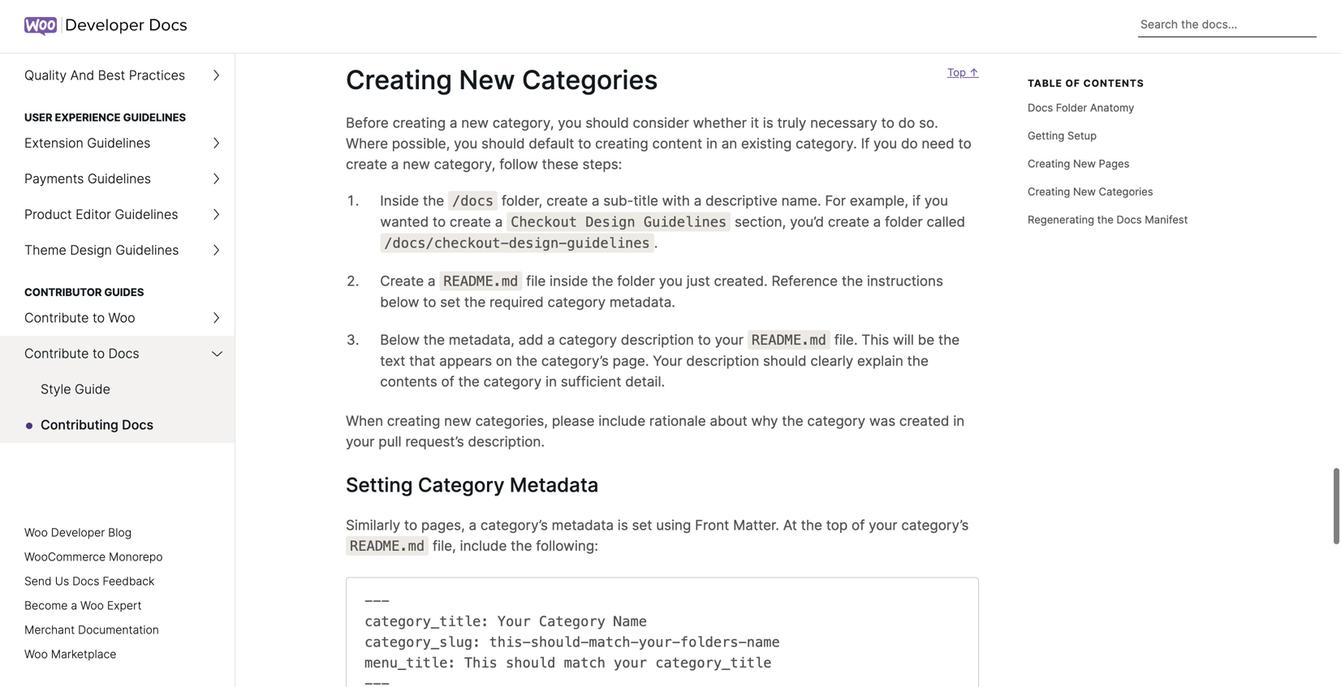 Task type: vqa. For each thing, say whether or not it's contained in the screenshot.
light image
no



Task type: describe. For each thing, give the bounding box(es) containing it.
a down possible, on the top left
[[391, 156, 399, 172]]

0 vertical spatial do
[[898, 114, 915, 131]]

table of contents
[[1028, 78, 1144, 89]]

just
[[687, 273, 710, 289]]

with
[[662, 192, 690, 209]]

pages,
[[421, 517, 465, 534]]

you inside folder, create a sub-title with a descriptive name. for example, if you wanted to create a
[[925, 192, 948, 209]]

category inside 'when creating new categories, please include rationale about why the category was created in your pull request's description.'
[[807, 413, 866, 429]]

using
[[656, 517, 691, 534]]

quality and best practices
[[24, 67, 185, 83]]

called
[[927, 213, 965, 230]]

create down the /docs
[[450, 213, 491, 230]]

to inside folder, create a sub-title with a descriptive name. for example, if you wanted to create a
[[433, 213, 446, 230]]

main menu element
[[0, 0, 235, 688]]

woo marketplace
[[24, 648, 116, 662]]

metadata,
[[449, 332, 515, 348]]

required
[[490, 294, 544, 310]]

the down 'be' on the right
[[907, 353, 929, 369]]

design for theme design guidelines
[[70, 242, 112, 258]]

file
[[526, 273, 546, 289]]

a down folder,
[[495, 213, 503, 230]]

create a readme.md
[[380, 273, 518, 289]]

woo developer blog
[[24, 526, 132, 540]]

metadata.
[[610, 294, 675, 310]]

contribute to woo link
[[0, 300, 235, 336]]

getting
[[1028, 129, 1065, 142]]

category inside --- category_title: your category name category_slug: this-should-match-your-folders-name menu_title: this should match your category_title ---
[[539, 614, 606, 630]]

inside the /docs
[[380, 192, 494, 209]]

docs down style guide link on the left bottom of the page
[[122, 417, 153, 433]]

these
[[542, 156, 579, 172]]

your inside file. this will be the text that appears on the category's page. your description should clearly explain the contents of the category in sufficient detail.
[[653, 353, 683, 369]]

the right inside
[[423, 192, 444, 209]]

the down add
[[516, 353, 538, 369]]

category.
[[796, 135, 857, 152]]

categories for right creating new categories link
[[1099, 185, 1153, 198]]

table
[[1028, 78, 1063, 89]]

merchant documentation link
[[24, 624, 159, 637]]

your inside --- category_title: your category name category_slug: this-should-match-your-folders-name menu_title: this should match your category_title ---
[[498, 614, 531, 630]]

to left so.
[[881, 114, 895, 131]]

woo marketplace link
[[24, 648, 116, 662]]

rationale
[[649, 413, 706, 429]]

0 vertical spatial of
[[1066, 78, 1081, 89]]

the inside 'when creating new categories, please include rationale about why the category was created in your pull request's description.'
[[782, 413, 803, 429]]

guidelines for user experience guidelines
[[123, 111, 186, 124]]

category up sufficient
[[559, 332, 617, 348]]

theme design guidelines link
[[0, 233, 235, 268]]

0 vertical spatial description
[[621, 332, 694, 348]]

contribute to docs
[[24, 346, 139, 362]]

please
[[552, 413, 595, 429]]

a right the create
[[428, 273, 436, 289]]

your down "created."
[[715, 332, 744, 348]]

a inside 'element'
[[71, 599, 77, 613]]

woo up merchant documentation
[[80, 599, 104, 613]]

user
[[24, 111, 52, 124]]

woo down guides
[[108, 310, 135, 326]]

guidelines down the extension guidelines link at the left top of the page
[[88, 171, 151, 187]]

was
[[869, 413, 896, 429]]

design for checkout design guidelines section, you'd create a folder called /docs/checkout-design-guidelines .
[[586, 214, 635, 230]]

on
[[496, 353, 512, 369]]

docs for regenerating the docs manifest
[[1117, 213, 1142, 226]]

docs for contribute to docs
[[108, 346, 139, 362]]

this-
[[489, 635, 531, 651]]

be
[[918, 332, 935, 348]]

folder inside file inside the folder you just created. reference the instructions below to set the required category metadata.
[[617, 273, 655, 289]]

creating for please
[[387, 413, 440, 429]]

created
[[900, 413, 949, 429]]

description inside file. this will be the text that appears on the category's page. your description should clearly explain the contents of the category in sufficient detail.
[[686, 353, 759, 369]]

new for topmost creating new categories link
[[459, 64, 515, 95]]

a inside similarly to pages, a category's metadata is set using front matter. at the top of your category's readme.md file, include the following:
[[469, 517, 477, 534]]

creating for category,
[[393, 114, 446, 131]]

contribute for contribute to docs
[[24, 346, 89, 362]]

practices
[[129, 67, 185, 83]]

the left following:
[[511, 538, 532, 555]]

creating new categories for topmost creating new categories link
[[346, 64, 658, 95]]

include inside similarly to pages, a category's metadata is set using front matter. at the top of your category's readme.md file, include the following:
[[460, 538, 507, 555]]

you inside file inside the folder you just created. reference the instructions below to set the required category metadata.
[[659, 273, 683, 289]]

folders-
[[680, 635, 747, 651]]

docs folder anatomy
[[1028, 101, 1135, 114]]

create
[[380, 273, 424, 289]]

creating for right creating new categories link
[[1028, 185, 1070, 198]]

readme.md inside similarly to pages, a category's metadata is set using front matter. at the top of your category's readme.md file, include the following:
[[350, 538, 425, 555]]

is inside "before creating a new category, you should consider whether it is truly necessary to do so. where possible, you should default to creating content in an existing category. if you do need to create a new category, follow these steps:"
[[763, 114, 774, 131]]

default
[[529, 135, 574, 152]]

creating for topmost creating new categories link
[[346, 64, 452, 95]]

pages
[[1099, 157, 1130, 170]]

title
[[634, 192, 658, 209]]

security link
[[0, 22, 235, 58]]

0 vertical spatial category
[[418, 473, 505, 497]]

wanted
[[380, 213, 429, 230]]

of inside similarly to pages, a category's metadata is set using front matter. at the top of your category's readme.md file, include the following:
[[852, 517, 865, 534]]

is inside similarly to pages, a category's metadata is set using front matter. at the top of your category's readme.md file, include the following:
[[618, 517, 628, 534]]

create inside the 'checkout design guidelines section, you'd create a folder called /docs/checkout-design-guidelines .'
[[828, 213, 869, 230]]

should inside --- category_title: your category name category_slug: this-should-match-your-folders-name menu_title: this should match your category_title ---
[[506, 655, 556, 672]]

a left sub-
[[592, 192, 600, 209]]

folder inside the 'checkout design guidelines section, you'd create a folder called /docs/checkout-design-guidelines .'
[[885, 213, 923, 230]]

your-
[[639, 635, 680, 651]]

woocommerce
[[24, 550, 106, 564]]

to down just
[[698, 332, 711, 348]]

docs down table
[[1028, 101, 1053, 114]]

should inside file. this will be the text that appears on the category's page. your description should clearly explain the contents of the category in sufficient detail.
[[763, 353, 807, 369]]

top
[[947, 66, 966, 79]]

extension guidelines link
[[0, 125, 235, 161]]

category_slug:
[[365, 635, 481, 651]]

creating new pages link
[[1028, 150, 1263, 178]]

name
[[747, 635, 780, 651]]

↑
[[969, 66, 979, 79]]

guidelines down user experience guidelines
[[87, 135, 150, 151]]

explain
[[857, 353, 903, 369]]

if
[[861, 135, 870, 152]]

docs folder anatomy link
[[1028, 94, 1263, 122]]

the down appears
[[458, 373, 480, 390]]

a up possible, on the top left
[[450, 114, 457, 131]]

1 vertical spatial category,
[[434, 156, 496, 172]]

setting category metadata
[[346, 473, 599, 497]]

readme.md inside below the metadata, add a category description to your readme.md
[[752, 332, 826, 348]]

a inside the 'checkout design guidelines section, you'd create a folder called /docs/checkout-design-guidelines .'
[[873, 213, 881, 230]]

your inside --- category_title: your category name category_slug: this-should-match-your-folders-name menu_title: this should match your category_title ---
[[614, 655, 647, 672]]

instructions
[[867, 273, 943, 289]]

quality and best practices link
[[0, 58, 235, 93]]

the down "create a readme.md"
[[464, 294, 486, 310]]

contribute to docs link
[[0, 336, 235, 372]]

guidelines for product editor guidelines
[[115, 207, 178, 222]]

metadata
[[510, 473, 599, 497]]

this inside file. this will be the text that appears on the category's page. your description should clearly explain the contents of the category in sufficient detail.
[[862, 332, 889, 348]]

regenerating
[[1028, 213, 1094, 226]]

top ↑
[[947, 66, 979, 79]]

to down contributor guides
[[93, 310, 105, 326]]

section,
[[735, 213, 786, 230]]

name
[[614, 614, 647, 630]]

woo down 'merchant'
[[24, 648, 48, 662]]

sufficient
[[561, 373, 621, 390]]

woocommerce monorepo
[[24, 550, 163, 564]]

contributing
[[41, 417, 118, 433]]

when creating new categories, please include rationale about why the category was created in your pull request's description.
[[346, 413, 965, 450]]

in inside file. this will be the text that appears on the category's page. your description should clearly explain the contents of the category in sufficient detail.
[[546, 373, 557, 390]]

the right reference
[[842, 273, 863, 289]]

text
[[380, 353, 405, 369]]

in inside 'when creating new categories, please include rationale about why the category was created in your pull request's description.'
[[953, 413, 965, 429]]

regenerating the docs manifest
[[1028, 213, 1188, 226]]

to up guide
[[93, 346, 105, 362]]

editor
[[76, 207, 111, 222]]

user experience guidelines link
[[0, 93, 235, 125]]

theme design guidelines
[[24, 242, 179, 258]]

readme.md inside "create a readme.md"
[[444, 273, 518, 289]]

an
[[722, 135, 737, 152]]

that
[[409, 353, 435, 369]]

for
[[825, 192, 846, 209]]

0 vertical spatial creating new categories link
[[318, 64, 658, 95]]

your inside 'when creating new categories, please include rationale about why the category was created in your pull request's description.'
[[346, 433, 375, 450]]

content
[[652, 135, 702, 152]]

setup
[[1068, 129, 1097, 142]]

woo up woocommerce
[[24, 526, 48, 540]]

following:
[[536, 538, 598, 555]]

your inside similarly to pages, a category's metadata is set using front matter. at the top of your category's readme.md file, include the following:
[[869, 517, 898, 534]]



Task type: locate. For each thing, give the bounding box(es) containing it.
folder up metadata.
[[617, 273, 655, 289]]

do
[[898, 114, 915, 131], [901, 135, 918, 152]]

0 horizontal spatial of
[[441, 373, 454, 390]]

create up checkout
[[546, 192, 588, 209]]

to inside similarly to pages, a category's metadata is set using front matter. at the top of your category's readme.md file, include the following:
[[404, 517, 417, 534]]

creating up before
[[346, 64, 452, 95]]

set inside similarly to pages, a category's metadata is set using front matter. at the top of your category's readme.md file, include the following:
[[632, 517, 652, 534]]

contributing docs
[[41, 417, 153, 433]]

0 vertical spatial new
[[459, 64, 515, 95]]

example,
[[850, 192, 909, 209]]

1 vertical spatial creating new categories link
[[1028, 178, 1263, 206]]

/docs/checkout-
[[384, 235, 509, 251]]

contributor guides
[[24, 286, 144, 299]]

1 horizontal spatial is
[[763, 114, 774, 131]]

2 vertical spatial of
[[852, 517, 865, 534]]

0 vertical spatial set
[[440, 294, 460, 310]]

guidelines for theme design guidelines
[[116, 242, 179, 258]]

to inside file inside the folder you just created. reference the instructions below to set the required category metadata.
[[423, 294, 436, 310]]

creating new categories up default
[[346, 64, 658, 95]]

0 horizontal spatial set
[[440, 294, 460, 310]]

detail.
[[625, 373, 665, 390]]

category_title:
[[365, 614, 489, 630]]

0 vertical spatial in
[[706, 135, 718, 152]]

1 vertical spatial folder
[[617, 273, 655, 289]]

1 vertical spatial new
[[403, 156, 430, 172]]

send
[[24, 575, 52, 589]]

0 vertical spatial categories
[[522, 64, 658, 95]]

whether
[[693, 114, 747, 131]]

.
[[654, 235, 658, 251]]

description.
[[468, 433, 545, 450]]

of right top
[[852, 517, 865, 534]]

creating inside 'when creating new categories, please include rationale about why the category was created in your pull request's description.'
[[387, 413, 440, 429]]

0 horizontal spatial folder
[[617, 273, 655, 289]]

should up "steps:"
[[586, 114, 629, 131]]

2 vertical spatial creating
[[1028, 185, 1070, 198]]

your right top
[[869, 517, 898, 534]]

1 vertical spatial your
[[498, 614, 531, 630]]

the right at
[[801, 517, 822, 534]]

should up follow
[[482, 135, 525, 152]]

1 horizontal spatial in
[[706, 135, 718, 152]]

1 horizontal spatial creating new categories
[[1028, 185, 1153, 198]]

in left an
[[706, 135, 718, 152]]

new for creating new pages link
[[1073, 157, 1096, 170]]

the right regenerating
[[1097, 213, 1114, 226]]

include down detail.
[[599, 413, 646, 429]]

the right the 'inside'
[[592, 273, 613, 289]]

the up that
[[424, 332, 445, 348]]

this down this-
[[464, 655, 498, 672]]

1 horizontal spatial design
[[586, 214, 635, 230]]

readme.md up required
[[444, 273, 518, 289]]

categories,
[[475, 413, 548, 429]]

send us docs feedback
[[24, 575, 155, 589]]

new
[[459, 64, 515, 95], [1073, 157, 1096, 170], [1073, 185, 1096, 198]]

file. this will be the text that appears on the category's page. your description should clearly explain the contents of the category in sufficient detail.
[[380, 332, 960, 390]]

do left so.
[[898, 114, 915, 131]]

1 vertical spatial set
[[632, 517, 652, 534]]

a right add
[[547, 332, 555, 348]]

create down where
[[346, 156, 387, 172]]

guidelines down payments guidelines link
[[115, 207, 178, 222]]

user experience guidelines
[[24, 111, 186, 124]]

categories down pages
[[1099, 185, 1153, 198]]

None search field
[[1138, 12, 1317, 37]]

folder
[[1056, 101, 1087, 114]]

file.
[[834, 332, 858, 348]]

contribute up style at the bottom
[[24, 346, 89, 362]]

1 vertical spatial contribute
[[24, 346, 89, 362]]

below
[[380, 332, 420, 348]]

contribute
[[24, 310, 89, 326], [24, 346, 89, 362]]

of up folder
[[1066, 78, 1081, 89]]

of inside file. this will be the text that appears on the category's page. your description should clearly explain the contents of the category in sufficient detail.
[[441, 373, 454, 390]]

to up "steps:"
[[578, 135, 591, 152]]

1 vertical spatial contents
[[380, 373, 437, 390]]

this up explain
[[862, 332, 889, 348]]

creating
[[393, 114, 446, 131], [595, 135, 648, 152], [387, 413, 440, 429]]

1 vertical spatial new
[[1073, 157, 1096, 170]]

description
[[621, 332, 694, 348], [686, 353, 759, 369]]

expert
[[107, 599, 142, 613]]

2 horizontal spatial readme.md
[[752, 332, 826, 348]]

creating down getting
[[1028, 157, 1070, 170]]

category down the 'inside'
[[548, 294, 606, 310]]

readme.md up clearly
[[752, 332, 826, 348]]

0 vertical spatial include
[[599, 413, 646, 429]]

category down on at the left of the page
[[484, 373, 542, 390]]

0 vertical spatial category,
[[493, 114, 554, 131]]

reference
[[772, 273, 838, 289]]

0 horizontal spatial is
[[618, 517, 628, 534]]

your up this-
[[498, 614, 531, 630]]

2 vertical spatial new
[[1073, 185, 1096, 198]]

match
[[564, 655, 606, 672]]

create
[[346, 156, 387, 172], [546, 192, 588, 209], [450, 213, 491, 230], [828, 213, 869, 230]]

anatomy
[[1090, 101, 1135, 114]]

contents up "anatomy"
[[1084, 78, 1144, 89]]

1 vertical spatial category
[[539, 614, 606, 630]]

include inside 'when creating new categories, please include rationale about why the category was created in your pull request's description.'
[[599, 413, 646, 429]]

in right created
[[953, 413, 965, 429]]

is right metadata
[[618, 517, 628, 534]]

your
[[715, 332, 744, 348], [346, 433, 375, 450], [869, 517, 898, 534], [614, 655, 647, 672]]

if
[[913, 192, 921, 209]]

contribute for contribute to woo
[[24, 310, 89, 326]]

2 vertical spatial new
[[444, 413, 472, 429]]

1 vertical spatial in
[[546, 373, 557, 390]]

0 vertical spatial your
[[653, 353, 683, 369]]

existing
[[741, 135, 792, 152]]

woo
[[108, 310, 135, 326], [24, 526, 48, 540], [80, 599, 104, 613], [24, 648, 48, 662]]

category_title
[[655, 655, 772, 672]]

0 horizontal spatial categories
[[522, 64, 658, 95]]

1 horizontal spatial your
[[653, 353, 683, 369]]

new up request's
[[444, 413, 472, 429]]

steps:
[[583, 156, 622, 172]]

1 vertical spatial readme.md
[[752, 332, 826, 348]]

1 horizontal spatial of
[[852, 517, 865, 534]]

a right with in the top of the page
[[694, 192, 702, 209]]

0 horizontal spatial design
[[70, 242, 112, 258]]

creating new categories
[[346, 64, 658, 95], [1028, 185, 1153, 198]]

1 horizontal spatial creating new categories link
[[1028, 178, 1263, 206]]

your down match-
[[614, 655, 647, 672]]

is right it on the right top of page
[[763, 114, 774, 131]]

categories inside the table of contents element
[[1099, 185, 1153, 198]]

0 horizontal spatial creating new categories
[[346, 64, 658, 95]]

inside
[[380, 192, 419, 209]]

necessary
[[810, 114, 878, 131]]

of down appears
[[441, 373, 454, 390]]

new down possible, on the top left
[[403, 156, 430, 172]]

in left sufficient
[[546, 373, 557, 390]]

and
[[70, 67, 94, 83]]

style guide link
[[0, 372, 235, 408]]

a right become
[[71, 599, 77, 613]]

0 horizontal spatial this
[[464, 655, 498, 672]]

2 vertical spatial readme.md
[[350, 538, 425, 555]]

0 vertical spatial new
[[461, 114, 489, 131]]

0 horizontal spatial readme.md
[[350, 538, 425, 555]]

to right 'need'
[[958, 135, 972, 152]]

match-
[[589, 635, 639, 651]]

where
[[346, 135, 388, 152]]

this inside --- category_title: your category name category_slug: this-should-match-your-folders-name menu_title: this should match your category_title ---
[[464, 655, 498, 672]]

folder down if
[[885, 213, 923, 230]]

new up the /docs
[[461, 114, 489, 131]]

creating up possible, on the top left
[[393, 114, 446, 131]]

--- category_title: your category name category_slug: this-should-match-your-folders-name menu_title: this should match your category_title ---
[[365, 593, 780, 688]]

1 vertical spatial categories
[[1099, 185, 1153, 198]]

categories for topmost creating new categories link
[[522, 64, 658, 95]]

sub-
[[603, 192, 634, 209]]

creating
[[346, 64, 452, 95], [1028, 157, 1070, 170], [1028, 185, 1070, 198]]

experience
[[55, 111, 121, 124]]

contents inside file. this will be the text that appears on the category's page. your description should clearly explain the contents of the category in sufficient detail.
[[380, 373, 437, 390]]

1 vertical spatial description
[[686, 353, 759, 369]]

0 vertical spatial creating new categories
[[346, 64, 658, 95]]

creating up regenerating
[[1028, 185, 1070, 198]]

design down editor
[[70, 242, 112, 258]]

1 vertical spatial is
[[618, 517, 628, 534]]

2 contribute from the top
[[24, 346, 89, 362]]

0 vertical spatial this
[[862, 332, 889, 348]]

contributor
[[24, 286, 102, 299]]

1 horizontal spatial category
[[539, 614, 606, 630]]

developer
[[51, 526, 105, 540]]

design up guidelines
[[586, 214, 635, 230]]

1 horizontal spatial set
[[632, 517, 652, 534]]

extension
[[24, 135, 83, 151]]

so.
[[919, 114, 938, 131]]

creating new categories link
[[318, 64, 658, 95], [1028, 178, 1263, 206]]

follow
[[499, 156, 538, 172]]

category
[[418, 473, 505, 497], [539, 614, 606, 630]]

description up 'about'
[[686, 353, 759, 369]]

creating new categories inside creating new categories link
[[1028, 185, 1153, 198]]

1 horizontal spatial this
[[862, 332, 889, 348]]

category,
[[493, 114, 554, 131], [434, 156, 496, 172]]

category, up default
[[493, 114, 554, 131]]

new inside 'when creating new categories, please include rationale about why the category was created in your pull request's description.'
[[444, 413, 472, 429]]

in inside "before creating a new category, you should consider whether it is truly necessary to do so. where possible, you should default to creating content in an existing category. if you do need to create a new category, follow these steps:"
[[706, 135, 718, 152]]

guidelines inside the 'checkout design guidelines section, you'd create a folder called /docs/checkout-design-guidelines .'
[[644, 214, 727, 230]]

payments guidelines
[[24, 171, 151, 187]]

1 contribute from the top
[[24, 310, 89, 326]]

2 horizontal spatial of
[[1066, 78, 1081, 89]]

category inside file inside the folder you just created. reference the instructions below to set the required category metadata.
[[548, 294, 606, 310]]

why
[[751, 413, 778, 429]]

clearly
[[811, 353, 853, 369]]

1 vertical spatial creating
[[1028, 157, 1070, 170]]

guidelines for checkout design guidelines section, you'd create a folder called /docs/checkout-design-guidelines .
[[644, 214, 727, 230]]

1 horizontal spatial contents
[[1084, 78, 1144, 89]]

2 horizontal spatial in
[[953, 413, 965, 429]]

docs for send us docs feedback
[[72, 575, 99, 589]]

merchant documentation
[[24, 624, 159, 637]]

category's inside file. this will be the text that appears on the category's page. your description should clearly explain the contents of the category in sufficient detail.
[[541, 353, 609, 369]]

payments
[[24, 171, 84, 187]]

name.
[[782, 192, 821, 209]]

0 vertical spatial folder
[[885, 213, 923, 230]]

your
[[653, 353, 683, 369], [498, 614, 531, 630]]

file inside the folder you just created. reference the instructions below to set the required category metadata.
[[380, 273, 943, 310]]

readme.md down similarly
[[350, 538, 425, 555]]

file,
[[433, 538, 456, 555]]

category up the pages,
[[418, 473, 505, 497]]

the right why
[[782, 413, 803, 429]]

table of contents element
[[1028, 78, 1263, 234]]

should-
[[531, 635, 589, 651]]

1 vertical spatial creating
[[595, 135, 648, 152]]

0 horizontal spatial include
[[460, 538, 507, 555]]

1 horizontal spatial categories
[[1099, 185, 1153, 198]]

2 vertical spatial creating
[[387, 413, 440, 429]]

1 vertical spatial include
[[460, 538, 507, 555]]

/docs
[[452, 193, 494, 209]]

contents down that
[[380, 373, 437, 390]]

docs left "manifest"
[[1117, 213, 1142, 226]]

new for right creating new categories link
[[1073, 185, 1096, 198]]

0 vertical spatial is
[[763, 114, 774, 131]]

1 horizontal spatial folder
[[885, 213, 923, 230]]

search search field
[[1138, 12, 1317, 37]]

creating for creating new pages link
[[1028, 157, 1070, 170]]

creating new categories for right creating new categories link
[[1028, 185, 1153, 198]]

create inside "before creating a new category, you should consider whether it is truly necessary to do so. where possible, you should default to creating content in an existing category. if you do need to create a new category, follow these steps:"
[[346, 156, 387, 172]]

your up detail.
[[653, 353, 683, 369]]

0 horizontal spatial contents
[[380, 373, 437, 390]]

guidelines down practices
[[123, 111, 186, 124]]

description up page.
[[621, 332, 694, 348]]

creating up "steps:"
[[595, 135, 648, 152]]

page.
[[613, 353, 649, 369]]

top ↑ link
[[939, 64, 979, 112]]

folder
[[885, 213, 923, 230], [617, 273, 655, 289]]

1 horizontal spatial include
[[599, 413, 646, 429]]

1 vertical spatial design
[[70, 242, 112, 258]]

style
[[41, 382, 71, 397]]

category's
[[541, 353, 609, 369], [481, 517, 548, 534], [902, 517, 969, 534]]

guide
[[75, 382, 110, 397]]

should left clearly
[[763, 353, 807, 369]]

docs down "contribute to woo" link
[[108, 346, 139, 362]]

top
[[826, 517, 848, 534]]

category, up the /docs
[[434, 156, 496, 172]]

0 horizontal spatial your
[[498, 614, 531, 630]]

consider
[[633, 114, 689, 131]]

at
[[783, 517, 797, 534]]

guidelines up contributor guides link
[[116, 242, 179, 258]]

1 vertical spatial creating new categories
[[1028, 185, 1153, 198]]

docs right us
[[72, 575, 99, 589]]

category up should-
[[539, 614, 606, 630]]

inside
[[550, 273, 588, 289]]

a right the pages,
[[469, 517, 477, 534]]

should down this-
[[506, 655, 556, 672]]

categories up default
[[522, 64, 658, 95]]

1 vertical spatial do
[[901, 135, 918, 152]]

1 vertical spatial of
[[441, 373, 454, 390]]

1 vertical spatial this
[[464, 655, 498, 672]]

1 horizontal spatial readme.md
[[444, 273, 518, 289]]

checkout
[[511, 214, 577, 230]]

0 horizontal spatial category
[[418, 473, 505, 497]]

0 horizontal spatial in
[[546, 373, 557, 390]]

similarly
[[346, 517, 400, 534]]

design
[[586, 214, 635, 230], [70, 242, 112, 258]]

to down "create a readme.md"
[[423, 294, 436, 310]]

your down when
[[346, 433, 375, 450]]

become a woo expert link
[[24, 599, 142, 613]]

create down for
[[828, 213, 869, 230]]

category left was at the right
[[807, 413, 866, 429]]

set down "create a readme.md"
[[440, 294, 460, 310]]

the right 'be' on the right
[[938, 332, 960, 348]]

style guide
[[41, 382, 110, 397]]

0 horizontal spatial creating new categories link
[[318, 64, 658, 95]]

guidelines
[[567, 235, 650, 251]]

2 vertical spatial in
[[953, 413, 965, 429]]

blog
[[108, 526, 132, 540]]

category inside file. this will be the text that appears on the category's page. your description should clearly explain the contents of the category in sufficient detail.
[[484, 373, 542, 390]]

set inside file inside the folder you just created. reference the instructions below to set the required category metadata.
[[440, 294, 460, 310]]

0 vertical spatial contents
[[1084, 78, 1144, 89]]

us
[[55, 575, 69, 589]]

0 vertical spatial creating
[[346, 64, 452, 95]]

do left 'need'
[[901, 135, 918, 152]]

this
[[862, 332, 889, 348], [464, 655, 498, 672]]

setting
[[346, 473, 413, 497]]

0 vertical spatial contribute
[[24, 310, 89, 326]]

design inside main menu 'element'
[[70, 242, 112, 258]]

0 vertical spatial design
[[586, 214, 635, 230]]

creating new pages
[[1028, 157, 1130, 170]]

a down example,
[[873, 213, 881, 230]]

design inside the 'checkout design guidelines section, you'd create a folder called /docs/checkout-design-guidelines .'
[[586, 214, 635, 230]]

before
[[346, 114, 389, 131]]

0 vertical spatial readme.md
[[444, 273, 518, 289]]

0 vertical spatial creating
[[393, 114, 446, 131]]



